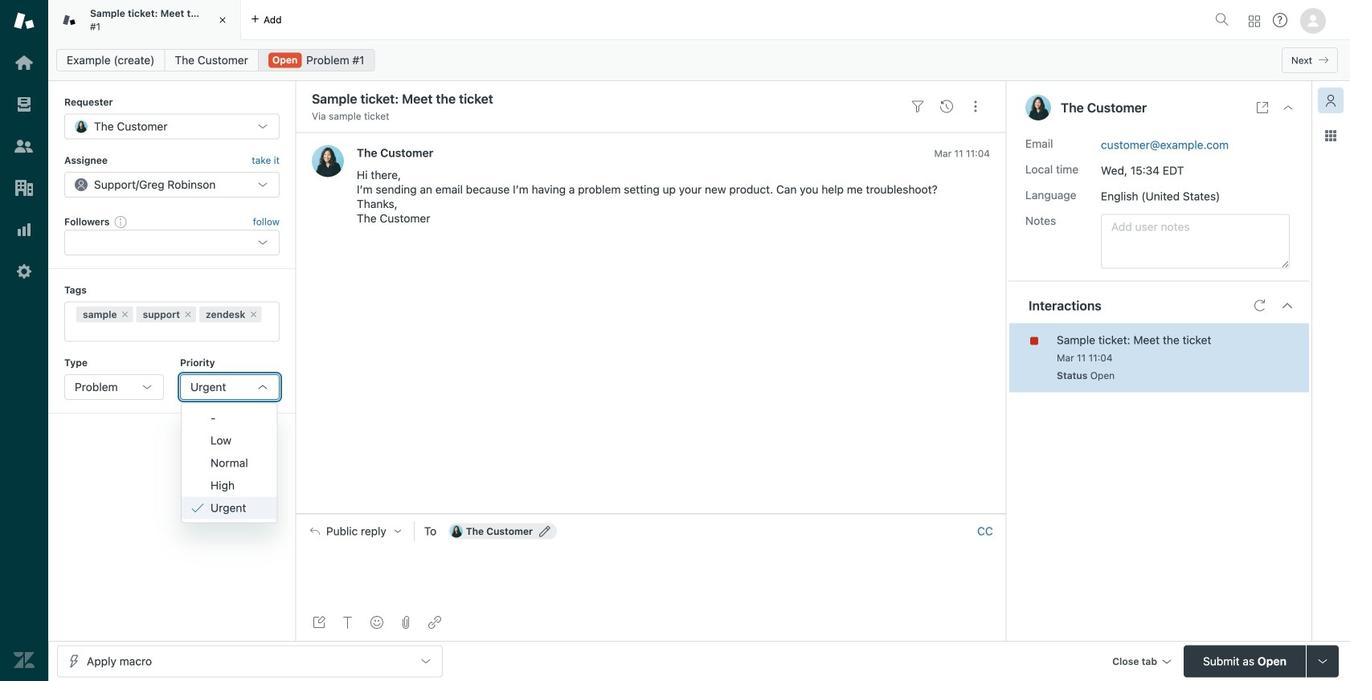 Task type: vqa. For each thing, say whether or not it's contained in the screenshot.
Admin image
yes



Task type: locate. For each thing, give the bounding box(es) containing it.
Add user notes text field
[[1101, 214, 1290, 269]]

Subject field
[[309, 89, 900, 108]]

1 option from the top
[[182, 407, 277, 430]]

1 remove image from the left
[[120, 310, 130, 320]]

remove image left remove icon
[[120, 310, 130, 320]]

filter image
[[911, 100, 924, 113]]

close image
[[1282, 101, 1295, 114]]

0 horizontal spatial remove image
[[120, 310, 130, 320]]

customers image
[[14, 136, 35, 157]]

tab
[[48, 0, 241, 40]]

apps image
[[1324, 129, 1337, 142]]

remove image right remove icon
[[249, 310, 258, 320]]

main element
[[0, 0, 48, 682]]

zendesk image
[[14, 650, 35, 671]]

edit user image
[[539, 526, 551, 537]]

remove image
[[183, 310, 193, 320]]

remove image
[[120, 310, 130, 320], [249, 310, 258, 320]]

draft mode image
[[313, 616, 325, 629]]

zendesk products image
[[1249, 16, 1260, 27]]

option
[[182, 407, 277, 430], [182, 430, 277, 452], [182, 452, 277, 475], [182, 475, 277, 497]]

1 horizontal spatial remove image
[[249, 310, 258, 320]]

tabs tab list
[[48, 0, 1209, 40]]

user image
[[1025, 95, 1051, 121]]

admin image
[[14, 261, 35, 282]]

organizations image
[[14, 178, 35, 199]]

views image
[[14, 94, 35, 115]]

3 option from the top
[[182, 452, 277, 475]]

2 remove image from the left
[[249, 310, 258, 320]]

add link (cmd k) image
[[428, 616, 441, 629]]

secondary element
[[48, 44, 1350, 76]]

view more details image
[[1256, 101, 1269, 114]]

list box
[[181, 403, 278, 524]]



Task type: describe. For each thing, give the bounding box(es) containing it.
avatar image
[[312, 145, 344, 177]]

customer context image
[[1324, 94, 1337, 107]]

insert emojis image
[[370, 616, 383, 629]]

4 option from the top
[[182, 475, 277, 497]]

reporting image
[[14, 219, 35, 240]]

hide composer image
[[645, 508, 657, 520]]

Mar 11 11:04 text field
[[934, 148, 990, 159]]

customer@example.com image
[[450, 525, 463, 538]]

events image
[[940, 100, 953, 113]]

zendesk support image
[[14, 10, 35, 31]]

format text image
[[342, 616, 354, 629]]

displays possible ticket submission types image
[[1316, 655, 1329, 668]]

Mar 11 11:04 text field
[[1057, 352, 1113, 364]]

get started image
[[14, 52, 35, 73]]

add attachment image
[[399, 616, 412, 629]]

2 option from the top
[[182, 430, 277, 452]]

info on adding followers image
[[114, 215, 127, 228]]

close image
[[215, 12, 231, 28]]

ticket actions image
[[969, 100, 982, 113]]

get help image
[[1273, 13, 1287, 27]]



